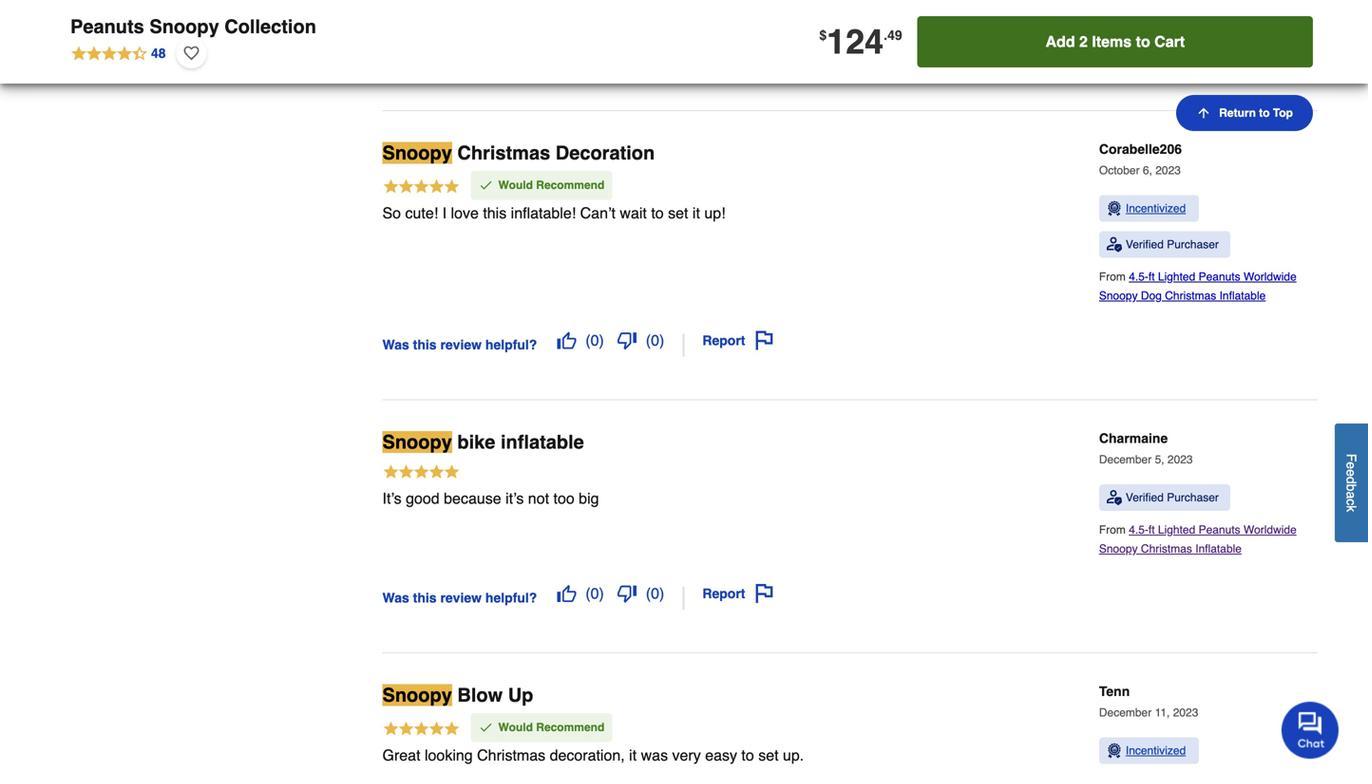 Task type: locate. For each thing, give the bounding box(es) containing it.
incentivized
[[1126, 202, 1186, 215], [1126, 745, 1186, 758]]

decoration
[[556, 142, 655, 164]]

easy
[[705, 747, 737, 764]]

2023 right 11,
[[1173, 707, 1199, 720]]

1 thumb down image from the top
[[618, 331, 637, 350]]

4.5- up dog
[[1129, 271, 1149, 284]]

0 vertical spatial verified
[[1126, 238, 1164, 252]]

2 vertical spatial peanuts
[[1199, 524, 1241, 537]]

48 button
[[70, 38, 167, 68]]

1 vertical spatial incentivised review icon image
[[1107, 744, 1122, 759]]

1 vertical spatial ft
[[1149, 524, 1155, 537]]

review
[[440, 337, 482, 352], [440, 591, 482, 606]]

0 vertical spatial this
[[483, 204, 507, 222]]

2023
[[1156, 164, 1181, 177], [1168, 454, 1193, 467], [1173, 707, 1199, 720]]

1 vertical spatial would recommend
[[498, 722, 605, 735]]

december inside the tenn december 11, 2023
[[1099, 707, 1152, 720]]

christmas down up
[[477, 747, 546, 764]]

1 report button from the top
[[696, 325, 781, 357]]

2023 inside corabelle206 october 6, 2023
[[1156, 164, 1181, 177]]

verified
[[1126, 238, 1164, 252], [1126, 492, 1164, 505]]

purchaser for second verified purchaser icon from the top
[[1167, 492, 1219, 505]]

december inside the charmaine december 5, 2023
[[1099, 454, 1152, 467]]

0 vertical spatial december
[[1099, 454, 1152, 467]]

verified purchaser up 4.5-ft lighted peanuts worldwide snoopy dog christmas inflatable
[[1126, 238, 1219, 252]]

big
[[579, 490, 599, 508]]

lighted inside 4.5-ft lighted peanuts worldwide snoopy dog christmas inflatable
[[1158, 271, 1196, 284]]

corabelle206
[[1099, 142, 1182, 157]]

0 vertical spatial thumb down image
[[618, 331, 637, 350]]

christmas right dog
[[1165, 290, 1217, 303]]

2023 for corabelle206
[[1156, 164, 1181, 177]]

helpful? for bike
[[486, 591, 537, 606]]

worldwide inside 4.5-ft lighted peanuts worldwide snoopy dog christmas inflatable
[[1244, 271, 1297, 284]]

snoopy inside 4.5-ft lighted peanuts worldwide snoopy dog christmas inflatable
[[1099, 290, 1138, 303]]

0 horizontal spatial it
[[629, 747, 637, 764]]

christmas
[[457, 142, 550, 164], [1165, 290, 1217, 303], [1141, 543, 1193, 556], [477, 747, 546, 764]]

0
[[591, 332, 599, 349], [651, 332, 660, 349], [591, 585, 599, 603], [651, 585, 660, 603]]

not
[[528, 490, 549, 508]]

0 vertical spatial lighted
[[1158, 271, 1196, 284]]

1 vertical spatial would
[[498, 722, 533, 735]]

report left flag icon at the right
[[703, 587, 746, 602]]

1 vertical spatial recommend
[[536, 722, 605, 735]]

incentivised review icon image
[[1107, 201, 1122, 216], [1107, 744, 1122, 759]]

1 4.5- from the top
[[1129, 271, 1149, 284]]

2 incentivised review icon image from the top
[[1107, 744, 1122, 759]]

lighted down 5,
[[1158, 524, 1196, 537]]

inflatable
[[1220, 290, 1266, 303], [1196, 543, 1242, 556]]

great
[[383, 747, 421, 764]]

lighted inside 4.5-ft lighted peanuts worldwide snoopy christmas inflatable
[[1158, 524, 1196, 537]]

1 vertical spatial 2023
[[1168, 454, 1193, 467]]

2 helpful? from the top
[[486, 591, 537, 606]]

ft
[[1149, 271, 1155, 284], [1149, 524, 1155, 537]]

worldwide for 4.5-ft lighted peanuts worldwide snoopy christmas inflatable
[[1244, 524, 1297, 537]]

0 vertical spatial would
[[498, 179, 533, 192]]

1 vertical spatial thumb up image
[[557, 585, 576, 604]]

b
[[1344, 484, 1359, 492]]

thumb up image
[[557, 331, 576, 350], [557, 585, 576, 604]]

5 stars image up cute!
[[383, 178, 460, 197]]

1 vertical spatial peanuts
[[1199, 271, 1241, 284]]

would recommend for up
[[498, 722, 605, 735]]

top
[[1273, 106, 1293, 120]]

ft for christmas
[[1149, 524, 1155, 537]]

2023 right 5,
[[1168, 454, 1193, 467]]

1 vertical spatial 4.5-
[[1129, 524, 1149, 537]]

1 vertical spatial worldwide
[[1244, 524, 1297, 537]]

1 5 stars image from the top
[[383, 178, 460, 197]]

recommend up so cute! i love this inflatable! can't wait to set it up!
[[536, 179, 605, 192]]

2 incentivized from the top
[[1126, 745, 1186, 758]]

0 vertical spatial report button
[[696, 325, 781, 357]]

0 vertical spatial peanuts
[[70, 16, 144, 38]]

1 vertical spatial it
[[629, 747, 637, 764]]

1 would from the top
[[498, 179, 533, 192]]

4.5- inside 4.5-ft lighted peanuts worldwide snoopy christmas inflatable
[[1129, 524, 1149, 537]]

incentivized down the 6,
[[1126, 202, 1186, 215]]

1 thumb up image from the top
[[557, 331, 576, 350]]

1 verified from the top
[[1126, 238, 1164, 252]]

1 vertical spatial checkmark image
[[479, 720, 494, 736]]

1 report from the top
[[703, 333, 746, 349]]

1 december from the top
[[1099, 454, 1152, 467]]

snoopy
[[150, 16, 219, 38], [383, 142, 452, 164], [1099, 290, 1138, 303], [383, 432, 452, 454], [1099, 543, 1138, 556], [383, 685, 452, 707]]

5,
[[1155, 454, 1165, 467]]

review for christmas
[[440, 337, 482, 352]]

4.5- for christmas
[[1129, 524, 1149, 537]]

set left the up.
[[759, 747, 779, 764]]

add
[[1046, 33, 1075, 50]]

incentivised review icon image for snoopy christmas decoration
[[1107, 201, 1122, 216]]

0 vertical spatial would recommend
[[498, 179, 605, 192]]

was this review helpful? for bike
[[383, 591, 537, 606]]

1 vertical spatial this
[[413, 337, 437, 352]]

2 vertical spatial this
[[413, 591, 437, 606]]

would recommend down up
[[498, 722, 605, 735]]

ft for dog
[[1149, 271, 1155, 284]]

0 vertical spatial review
[[440, 337, 482, 352]]

lighted
[[1158, 271, 1196, 284], [1158, 524, 1196, 537]]

2 5 stars image from the top
[[383, 464, 460, 483]]

(
[[586, 332, 591, 349], [646, 332, 651, 349], [586, 585, 591, 603], [646, 585, 651, 603]]

1 horizontal spatial it
[[693, 204, 700, 222]]

0 horizontal spatial set
[[668, 204, 688, 222]]

from
[[1099, 271, 1129, 284], [1099, 524, 1129, 537]]

report
[[703, 333, 746, 349], [703, 587, 746, 602]]

ft inside 4.5-ft lighted peanuts worldwide snoopy christmas inflatable
[[1149, 524, 1155, 537]]

snoopy christmas decoration
[[383, 142, 655, 164]]

corabelle206 october 6, 2023
[[1099, 142, 1182, 177]]

0 vertical spatial helpful?
[[486, 337, 537, 352]]

0 vertical spatial report
[[703, 333, 746, 349]]

ft down 5,
[[1149, 524, 1155, 537]]

4.5- for dog
[[1129, 271, 1149, 284]]

peanuts inside 4.5-ft lighted peanuts worldwide snoopy dog christmas inflatable
[[1199, 271, 1241, 284]]

2 verified purchaser icon image from the top
[[1107, 491, 1122, 506]]

1 horizontal spatial set
[[759, 747, 779, 764]]

report button
[[696, 325, 781, 357], [696, 578, 781, 610]]

0 vertical spatial recommend
[[536, 179, 605, 192]]

this
[[483, 204, 507, 222], [413, 337, 437, 352], [413, 591, 437, 606]]

up!
[[705, 204, 726, 222]]

add 2 items to cart
[[1046, 33, 1185, 50]]

0 vertical spatial was this review helpful?
[[383, 337, 537, 352]]

0 vertical spatial was
[[383, 337, 409, 352]]

4.5- down the charmaine december 5, 2023 on the bottom of page
[[1129, 524, 1149, 537]]

4.5-
[[1129, 271, 1149, 284], [1129, 524, 1149, 537]]

1 ft from the top
[[1149, 271, 1155, 284]]

2 thumb down image from the top
[[618, 585, 637, 604]]

would recommend
[[498, 179, 605, 192], [498, 722, 605, 735]]

5 stars image up great
[[383, 720, 460, 740]]

1 lighted from the top
[[1158, 271, 1196, 284]]

2 verified purchaser from the top
[[1126, 492, 1219, 505]]

4.5-ft lighted peanuts worldwide snoopy christmas inflatable
[[1099, 524, 1297, 556]]

christmas up love
[[457, 142, 550, 164]]

1 review from the top
[[440, 337, 482, 352]]

incentivized down 11,
[[1126, 745, 1186, 758]]

1 checkmark image from the top
[[479, 178, 494, 193]]

recommend
[[536, 179, 605, 192], [536, 722, 605, 735]]

2 was this review helpful? from the top
[[383, 591, 537, 606]]

verified up dog
[[1126, 238, 1164, 252]]

0 vertical spatial thumb up image
[[557, 331, 576, 350]]

0 vertical spatial checkmark image
[[479, 178, 494, 193]]

ft up dog
[[1149, 271, 1155, 284]]

thumb down image for snoopy christmas decoration
[[618, 331, 637, 350]]

2 ft from the top
[[1149, 524, 1155, 537]]

december down tenn
[[1099, 707, 1152, 720]]

incentivised review icon image for snoopy blow up
[[1107, 744, 1122, 759]]

1 vertical spatial december
[[1099, 707, 1152, 720]]

2 vertical spatial 5 stars image
[[383, 720, 460, 740]]

2 report from the top
[[703, 587, 746, 602]]

tenn
[[1099, 684, 1130, 700]]

1 would recommend from the top
[[498, 179, 605, 192]]

( 0 )
[[586, 332, 604, 349], [646, 332, 665, 349], [586, 585, 604, 603], [646, 585, 665, 603]]

would down up
[[498, 722, 533, 735]]

flag image
[[755, 585, 774, 604]]

1 e from the top
[[1344, 462, 1359, 469]]

5 stars image up good
[[383, 464, 460, 483]]

incentivised review icon image down tenn
[[1107, 744, 1122, 759]]

helpful?
[[486, 337, 537, 352], [486, 591, 537, 606]]

worldwide
[[1244, 271, 1297, 284], [1244, 524, 1297, 537]]

purchaser
[[1167, 238, 1219, 252], [1167, 492, 1219, 505]]

verified purchaser icon image down the charmaine december 5, 2023 on the bottom of page
[[1107, 491, 1122, 506]]

1 vertical spatial 5 stars image
[[383, 464, 460, 483]]

2 december from the top
[[1099, 707, 1152, 720]]

1 from from the top
[[1099, 271, 1129, 284]]

1 vertical spatial lighted
[[1158, 524, 1196, 537]]

1 incentivised review icon image from the top
[[1107, 201, 1122, 216]]

e up the b
[[1344, 469, 1359, 477]]

0 vertical spatial incentivized
[[1126, 202, 1186, 215]]

snoopy bike inflatable
[[383, 432, 584, 454]]

1 vertical spatial verified purchaser icon image
[[1107, 491, 1122, 506]]

decoration,
[[550, 747, 625, 764]]

1 worldwide from the top
[[1244, 271, 1297, 284]]

it left up!
[[693, 204, 700, 222]]

recommend for up
[[536, 722, 605, 735]]

1 vertical spatial report button
[[696, 578, 781, 610]]

christmas down 5,
[[1141, 543, 1193, 556]]

2 4.5- from the top
[[1129, 524, 1149, 537]]

dog
[[1141, 290, 1162, 303]]

d
[[1344, 477, 1359, 484]]

collection
[[225, 16, 316, 38]]

verified purchaser down 5,
[[1126, 492, 1219, 505]]

1 vertical spatial from
[[1099, 524, 1129, 537]]

inflatable!
[[511, 204, 576, 222]]

was
[[641, 747, 668, 764]]

5 stars image
[[383, 178, 460, 197], [383, 464, 460, 483], [383, 720, 460, 740]]

1 recommend from the top
[[536, 179, 605, 192]]

1 vertical spatial verified
[[1126, 492, 1164, 505]]

peanuts inside 4.5-ft lighted peanuts worldwide snoopy christmas inflatable
[[1199, 524, 1241, 537]]

1 verified purchaser from the top
[[1126, 238, 1219, 252]]

peanuts
[[70, 16, 144, 38], [1199, 271, 1241, 284], [1199, 524, 1241, 537]]

was
[[383, 337, 409, 352], [383, 591, 409, 606]]

2 lighted from the top
[[1158, 524, 1196, 537]]

wait
[[620, 204, 647, 222]]

checkmark image down blow
[[479, 720, 494, 736]]

3 5 stars image from the top
[[383, 720, 460, 740]]

2 report button from the top
[[696, 578, 781, 610]]

purchaser up 4.5-ft lighted peanuts worldwide snoopy christmas inflatable
[[1167, 492, 1219, 505]]

arrow up image
[[1197, 105, 1212, 121]]

2 verified from the top
[[1126, 492, 1164, 505]]

checkmark image
[[479, 178, 494, 193], [479, 720, 494, 736]]

2 would recommend from the top
[[498, 722, 605, 735]]

1 was from the top
[[383, 337, 409, 352]]

0 vertical spatial 5 stars image
[[383, 178, 460, 197]]

verified purchaser
[[1126, 238, 1219, 252], [1126, 492, 1219, 505]]

1 vertical spatial thumb down image
[[618, 585, 637, 604]]

inflatable
[[501, 432, 584, 454]]

2 review from the top
[[440, 591, 482, 606]]

peanuts for 4.5-ft lighted peanuts worldwide snoopy christmas inflatable
[[1199, 524, 1241, 537]]

verified purchaser icon image
[[1107, 237, 1122, 253], [1107, 491, 1122, 506]]

0 vertical spatial worldwide
[[1244, 271, 1297, 284]]

ft inside 4.5-ft lighted peanuts worldwide snoopy dog christmas inflatable
[[1149, 271, 1155, 284]]

1 was this review helpful? from the top
[[383, 337, 537, 352]]

2 checkmark image from the top
[[479, 720, 494, 736]]

lighted for dog
[[1158, 271, 1196, 284]]

2 was from the top
[[383, 591, 409, 606]]

0 vertical spatial ft
[[1149, 271, 1155, 284]]

set left up!
[[668, 204, 688, 222]]

recommend up decoration,
[[536, 722, 605, 735]]

5 stars image for blow up
[[383, 720, 460, 740]]

2023 inside the tenn december 11, 2023
[[1173, 707, 1199, 720]]

1 vertical spatial was
[[383, 591, 409, 606]]

e
[[1344, 462, 1359, 469], [1344, 469, 1359, 477]]

)
[[599, 332, 604, 349], [660, 332, 665, 349], [599, 585, 604, 603], [660, 585, 665, 603]]

1 helpful? from the top
[[486, 337, 537, 352]]

to
[[1136, 33, 1151, 50], [1259, 106, 1270, 120], [651, 204, 664, 222], [742, 747, 754, 764]]

1 vertical spatial inflatable
[[1196, 543, 1242, 556]]

0 vertical spatial verified purchaser
[[1126, 238, 1219, 252]]

was this review helpful?
[[383, 337, 537, 352], [383, 591, 537, 606]]

thumb up image for decoration
[[557, 331, 576, 350]]

0 vertical spatial incentivised review icon image
[[1107, 201, 1122, 216]]

looking
[[425, 747, 473, 764]]

review for bike
[[440, 591, 482, 606]]

1 incentivized from the top
[[1126, 202, 1186, 215]]

2 purchaser from the top
[[1167, 492, 1219, 505]]

worldwide inside 4.5-ft lighted peanuts worldwide snoopy christmas inflatable
[[1244, 524, 1297, 537]]

0 vertical spatial 4.5-
[[1129, 271, 1149, 284]]

would
[[498, 179, 533, 192], [498, 722, 533, 735]]

up.
[[783, 747, 804, 764]]

1 vertical spatial report
[[703, 587, 746, 602]]

e up the d
[[1344, 462, 1359, 469]]

4.5- inside 4.5-ft lighted peanuts worldwide snoopy dog christmas inflatable
[[1129, 271, 1149, 284]]

report button for decoration
[[696, 325, 781, 357]]

2 worldwide from the top
[[1244, 524, 1297, 537]]

0 vertical spatial inflatable
[[1220, 290, 1266, 303]]

1 purchaser from the top
[[1167, 238, 1219, 252]]

2 recommend from the top
[[536, 722, 605, 735]]

lighted for christmas
[[1158, 524, 1196, 537]]

0 vertical spatial 2023
[[1156, 164, 1181, 177]]

report left flag image
[[703, 333, 746, 349]]

2023 inside the charmaine december 5, 2023
[[1168, 454, 1193, 467]]

december down charmaine on the right bottom of the page
[[1099, 454, 1152, 467]]

it left was
[[629, 747, 637, 764]]

2 vertical spatial 2023
[[1173, 707, 1199, 720]]

purchaser up 4.5-ft lighted peanuts worldwide snoopy dog christmas inflatable
[[1167, 238, 1219, 252]]

would for christmas
[[498, 179, 533, 192]]

verified purchaser icon image down october
[[1107, 237, 1122, 253]]

1 vertical spatial verified purchaser
[[1126, 492, 1219, 505]]

1 vertical spatial set
[[759, 747, 779, 764]]

checkmark image up love
[[479, 178, 494, 193]]

1 vertical spatial was this review helpful?
[[383, 591, 537, 606]]

0 vertical spatial verified purchaser icon image
[[1107, 237, 1122, 253]]

2 would from the top
[[498, 722, 533, 735]]

thumb down image
[[618, 331, 637, 350], [618, 585, 637, 604]]

1 vertical spatial review
[[440, 591, 482, 606]]

would down snoopy christmas decoration
[[498, 179, 533, 192]]

cute!
[[405, 204, 438, 222]]

2 thumb up image from the top
[[557, 585, 576, 604]]

incentivised review icon image down october
[[1107, 201, 1122, 216]]

f
[[1344, 454, 1359, 462]]

2023 right the 6,
[[1156, 164, 1181, 177]]

this for christmas
[[413, 337, 437, 352]]

0 vertical spatial it
[[693, 204, 700, 222]]

would recommend up so cute! i love this inflatable! can't wait to set it up!
[[498, 179, 605, 192]]

2 from from the top
[[1099, 524, 1129, 537]]

0 vertical spatial purchaser
[[1167, 238, 1219, 252]]

it's
[[383, 490, 402, 508]]

0 vertical spatial set
[[668, 204, 688, 222]]

1 vertical spatial incentivized
[[1126, 745, 1186, 758]]

1 vertical spatial helpful?
[[486, 591, 537, 606]]

48
[[151, 45, 166, 61]]

verified down 5,
[[1126, 492, 1164, 505]]

0 vertical spatial from
[[1099, 271, 1129, 284]]

1 vertical spatial purchaser
[[1167, 492, 1219, 505]]

chat invite button image
[[1282, 701, 1340, 759]]

lighted up dog
[[1158, 271, 1196, 284]]

return to top
[[1220, 106, 1293, 120]]



Task type: vqa. For each thing, say whether or not it's contained in the screenshot.
topmost Credit
no



Task type: describe. For each thing, give the bounding box(es) containing it.
from for 4.5-ft lighted peanuts worldwide snoopy dog christmas inflatable
[[1099, 271, 1129, 284]]

bike
[[457, 432, 496, 454]]

$ 124 . 49
[[820, 22, 903, 62]]

to left cart
[[1136, 33, 1151, 50]]

2023 for charmaine
[[1168, 454, 1193, 467]]

thumb up image for inflatable
[[557, 585, 576, 604]]

c
[[1344, 499, 1359, 506]]

4.5-ft lighted peanuts worldwide snoopy dog christmas inflatable
[[1099, 271, 1297, 303]]

report for inflatable
[[703, 587, 746, 602]]

return to top button
[[1177, 95, 1313, 131]]

was for snoopy bike inflatable
[[383, 591, 409, 606]]

tenn december 11, 2023
[[1099, 684, 1199, 720]]

december for tenn
[[1099, 707, 1152, 720]]

1 verified purchaser icon image from the top
[[1107, 237, 1122, 253]]

checkmark image for blow
[[479, 720, 494, 736]]

checkmark image for christmas
[[479, 178, 494, 193]]

this for bike
[[413, 591, 437, 606]]

verified for first verified purchaser icon from the top
[[1126, 238, 1164, 252]]

flag image
[[755, 331, 774, 350]]

verified for second verified purchaser icon from the top
[[1126, 492, 1164, 505]]

set for blow up
[[759, 747, 779, 764]]

so cute! i love this inflatable! can't wait to set it up!
[[383, 204, 726, 222]]

worldwide for 4.5-ft lighted peanuts worldwide snoopy dog christmas inflatable
[[1244, 271, 1297, 284]]

it's good because it's not too big
[[383, 490, 599, 508]]

good
[[406, 490, 440, 508]]

inflatable inside 4.5-ft lighted peanuts worldwide snoopy dog christmas inflatable
[[1220, 290, 1266, 303]]

k
[[1344, 506, 1359, 512]]

peanuts for 4.5-ft lighted peanuts worldwide snoopy dog christmas inflatable
[[1199, 271, 1241, 284]]

so
[[383, 204, 401, 222]]

to right wait
[[651, 204, 664, 222]]

charmaine
[[1099, 431, 1168, 446]]

blow
[[457, 685, 503, 707]]

it's
[[506, 490, 524, 508]]

from for 4.5-ft lighted peanuts worldwide snoopy christmas inflatable
[[1099, 524, 1129, 537]]

.
[[884, 27, 888, 43]]

too
[[554, 490, 575, 508]]

was this review helpful? for christmas
[[383, 337, 537, 352]]

a
[[1344, 492, 1359, 499]]

5 stars image for christmas decoration
[[383, 178, 460, 197]]

items
[[1092, 33, 1132, 50]]

incentivized for up
[[1126, 745, 1186, 758]]

11,
[[1155, 707, 1170, 720]]

verified purchaser for first verified purchaser icon from the top
[[1126, 238, 1219, 252]]

$
[[820, 27, 827, 43]]

up
[[508, 685, 534, 707]]

inflatable inside 4.5-ft lighted peanuts worldwide snoopy christmas inflatable
[[1196, 543, 1242, 556]]

set for christmas decoration
[[668, 204, 688, 222]]

thumb down image for snoopy bike inflatable
[[618, 585, 637, 604]]

4.5-ft lighted peanuts worldwide snoopy christmas inflatable link
[[1099, 524, 1297, 556]]

4.5-ft lighted peanuts worldwide snoopy dog christmas inflatable link
[[1099, 271, 1297, 303]]

report for decoration
[[703, 333, 746, 349]]

124
[[827, 22, 884, 62]]

5 stars image for bike inflatable
[[383, 464, 460, 483]]

snoopy blow up
[[383, 685, 534, 707]]

october
[[1099, 164, 1140, 177]]

would recommend for decoration
[[498, 179, 605, 192]]

purchaser for first verified purchaser icon from the top
[[1167, 238, 1219, 252]]

return
[[1220, 106, 1256, 120]]

2023 for tenn
[[1173, 707, 1199, 720]]

incentivized for decoration
[[1126, 202, 1186, 215]]

2
[[1080, 33, 1088, 50]]

verified purchaser for second verified purchaser icon from the top
[[1126, 492, 1219, 505]]

4.4 stars image
[[70, 43, 167, 63]]

would for blow
[[498, 722, 533, 735]]

can't
[[580, 204, 616, 222]]

christmas inside 4.5-ft lighted peanuts worldwide snoopy christmas inflatable
[[1141, 543, 1193, 556]]

6,
[[1143, 164, 1153, 177]]

i
[[443, 204, 447, 222]]

peanuts snoopy collection
[[70, 16, 316, 38]]

december for charmaine
[[1099, 454, 1152, 467]]

love
[[451, 204, 479, 222]]

recommend for decoration
[[536, 179, 605, 192]]

snoopy inside 4.5-ft lighted peanuts worldwide snoopy christmas inflatable
[[1099, 543, 1138, 556]]

f e e d b a c k
[[1344, 454, 1359, 512]]

charmaine december 5, 2023
[[1099, 431, 1193, 467]]

cart
[[1155, 33, 1185, 50]]

to right easy on the bottom right
[[742, 747, 754, 764]]

very
[[672, 747, 701, 764]]

report button for inflatable
[[696, 578, 781, 610]]

f e e d b a c k button
[[1335, 424, 1369, 543]]

2 e from the top
[[1344, 469, 1359, 477]]

christmas inside 4.5-ft lighted peanuts worldwide snoopy dog christmas inflatable
[[1165, 290, 1217, 303]]

to left top
[[1259, 106, 1270, 120]]

was for snoopy christmas decoration
[[383, 337, 409, 352]]

add 2 items to cart button
[[918, 16, 1313, 67]]

helpful? for christmas
[[486, 337, 537, 352]]

49
[[888, 27, 903, 43]]

great looking christmas decoration, it was very easy to set up.
[[383, 747, 804, 764]]

because
[[444, 490, 501, 508]]

heart outline image
[[184, 43, 199, 64]]



